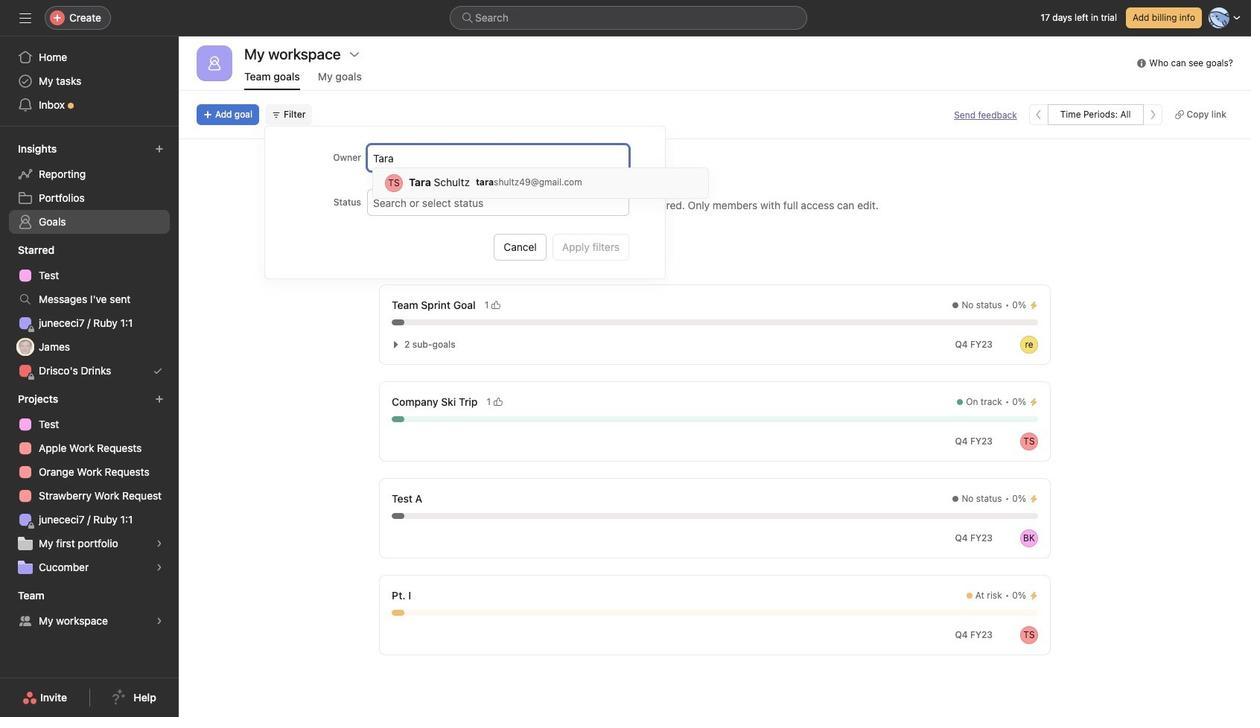 Task type: locate. For each thing, give the bounding box(es) containing it.
copy link image
[[1175, 110, 1184, 119]]

0 vertical spatial toggle owner popover image
[[1020, 433, 1038, 451]]

1 vertical spatial toggle owner popover image
[[1020, 530, 1038, 547]]

see details, my first portfolio image
[[155, 539, 164, 548]]

1 vertical spatial toggle owner popover image
[[1020, 626, 1038, 644]]

list box
[[450, 6, 807, 30]]

toggle owner popover image
[[1020, 433, 1038, 451], [1020, 626, 1038, 644]]

1 toggle owner popover image from the top
[[1020, 336, 1038, 354]]

global element
[[0, 36, 179, 126]]

projects element
[[0, 386, 179, 582]]

teams element
[[0, 582, 179, 636]]

insights element
[[0, 136, 179, 237]]

Mission title text field
[[371, 151, 445, 185]]

show options image
[[348, 48, 360, 60]]

0 vertical spatial toggle owner popover image
[[1020, 336, 1038, 354]]

1 toggle owner popover image from the top
[[1020, 433, 1038, 451]]

Search or select status text field
[[373, 194, 621, 212]]

see details, cucomber image
[[155, 563, 164, 572]]

toggle owner popover image
[[1020, 336, 1038, 354], [1020, 530, 1038, 547]]

Search or select goal owner text field
[[373, 149, 621, 167]]



Task type: describe. For each thing, give the bounding box(es) containing it.
2 toggle owner popover image from the top
[[1020, 626, 1038, 644]]

1 like. click to like this task image
[[494, 398, 503, 407]]

see details, my workspace image
[[155, 617, 164, 626]]

new project or portfolio image
[[155, 395, 164, 404]]

hide sidebar image
[[19, 12, 31, 24]]

2 toggle owner popover image from the top
[[1020, 530, 1038, 547]]

1 like. click to like this task image
[[492, 301, 501, 310]]

starred element
[[0, 237, 179, 386]]

new insights image
[[155, 144, 164, 153]]



Task type: vqa. For each thing, say whether or not it's contained in the screenshot.
Close icon in the top of the page
no



